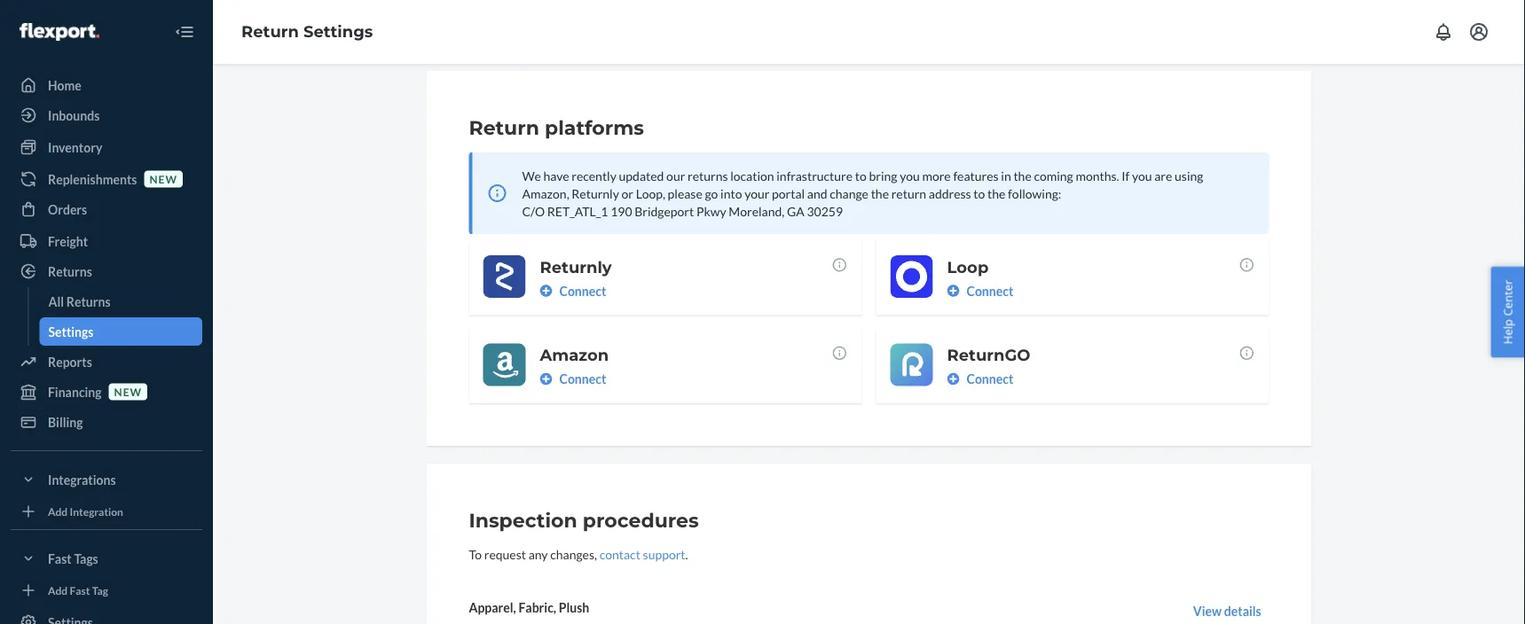 Task type: describe. For each thing, give the bounding box(es) containing it.
open account menu image
[[1469, 21, 1490, 43]]

apparel,
[[469, 600, 516, 615]]

inspection
[[469, 509, 577, 533]]

changes,
[[550, 547, 597, 562]]

portal
[[772, 186, 805, 201]]

apparel, fabric, plush
[[469, 600, 590, 615]]

are
[[1155, 168, 1173, 183]]

help center button
[[1491, 267, 1526, 358]]

support
[[643, 547, 686, 562]]

ret_atl_1
[[547, 204, 608, 219]]

return for return platforms
[[469, 116, 539, 140]]

pkwy
[[697, 204, 727, 219]]

fast inside add fast tag link
[[70, 584, 90, 597]]

features
[[954, 168, 999, 183]]

c/o
[[522, 204, 545, 219]]

platforms
[[545, 116, 644, 140]]

all returns
[[48, 294, 111, 309]]

.
[[686, 547, 688, 562]]

view details button
[[1193, 603, 1262, 620]]

center
[[1500, 280, 1516, 317]]

connect button for loop
[[947, 282, 1014, 300]]

any
[[529, 547, 548, 562]]

1 you from the left
[[900, 168, 920, 183]]

add fast tag
[[48, 584, 108, 597]]

updated
[[619, 168, 664, 183]]

financing
[[48, 385, 102, 400]]

fast tags
[[48, 552, 98, 567]]

moreland,
[[729, 204, 785, 219]]

returns inside all returns link
[[66, 294, 111, 309]]

plus circle image for amazon
[[540, 373, 552, 386]]

we
[[522, 168, 541, 183]]

fast tags button
[[11, 545, 202, 573]]

ga
[[787, 204, 805, 219]]

help
[[1500, 320, 1516, 345]]

billing
[[48, 415, 83, 430]]

home
[[48, 78, 81, 93]]

reports
[[48, 355, 92, 370]]

loop,
[[636, 186, 666, 201]]

add for add fast tag
[[48, 584, 68, 597]]

bridgeport
[[635, 204, 694, 219]]

or
[[622, 186, 634, 201]]

return platforms
[[469, 116, 644, 140]]

following:
[[1008, 186, 1062, 201]]

tag
[[92, 584, 108, 597]]

our
[[667, 168, 685, 183]]

using
[[1175, 168, 1204, 183]]

orders link
[[11, 195, 202, 224]]

inspection procedures
[[469, 509, 699, 533]]

1 horizontal spatial settings
[[304, 22, 373, 41]]

inbounds
[[48, 108, 100, 123]]

1 horizontal spatial the
[[988, 186, 1006, 201]]

help center
[[1500, 280, 1516, 345]]

connect for amazon
[[560, 372, 606, 387]]

view
[[1193, 604, 1222, 619]]

home link
[[11, 71, 202, 99]]

add for add integration
[[48, 505, 68, 518]]

return for return settings
[[241, 22, 299, 41]]

0 horizontal spatial the
[[871, 186, 889, 201]]

returnly inside we have recently updated our returns location infrastructure to bring you more features in the coming months. if you are using amazon, returnly or loop, please go into your portal and change the return address to the following: c/o ret_atl_1 190 bridgeport pkwy moreland, ga 30259
[[572, 186, 619, 201]]

return settings link
[[241, 22, 373, 41]]

add fast tag link
[[11, 580, 202, 602]]

change
[[830, 186, 869, 201]]

return
[[892, 186, 927, 201]]

go
[[705, 186, 718, 201]]

coming
[[1034, 168, 1074, 183]]

billing link
[[11, 408, 202, 437]]

if
[[1122, 168, 1130, 183]]

in
[[1001, 168, 1011, 183]]

add integration link
[[11, 501, 202, 523]]

more
[[922, 168, 951, 183]]

2 you from the left
[[1132, 168, 1152, 183]]

loop
[[947, 257, 989, 277]]



Task type: vqa. For each thing, say whether or not it's contained in the screenshot.
returnly to the bottom
yes



Task type: locate. For each thing, give the bounding box(es) containing it.
to
[[855, 168, 867, 183], [974, 186, 985, 201]]

returns
[[688, 168, 728, 183]]

into
[[721, 186, 742, 201]]

plus circle image for loop
[[947, 285, 960, 297]]

returnly down recently
[[572, 186, 619, 201]]

amazon
[[540, 346, 609, 365]]

inventory
[[48, 140, 102, 155]]

address
[[929, 186, 972, 201]]

returnly
[[572, 186, 619, 201], [540, 257, 612, 277]]

0 horizontal spatial settings
[[48, 324, 94, 339]]

new down reports link
[[114, 386, 142, 398]]

connect button down loop
[[947, 282, 1014, 300]]

we have recently updated our returns location infrastructure to bring you more features in the coming months. if you are using amazon, returnly or loop, please go into your portal and change the return address to the following: c/o ret_atl_1 190 bridgeport pkwy moreland, ga 30259
[[522, 168, 1204, 219]]

tags
[[74, 552, 98, 567]]

1 vertical spatial to
[[974, 186, 985, 201]]

fast left tag
[[70, 584, 90, 597]]

2 horizontal spatial the
[[1014, 168, 1032, 183]]

connect button down amazon
[[540, 371, 606, 388]]

add left "integration"
[[48, 505, 68, 518]]

all
[[48, 294, 64, 309]]

0 vertical spatial settings
[[304, 22, 373, 41]]

returngo
[[947, 346, 1031, 365]]

connect for returnly
[[560, 284, 606, 299]]

plus circle image down amazon
[[540, 373, 552, 386]]

connect button up amazon
[[540, 282, 606, 300]]

add down fast tags
[[48, 584, 68, 597]]

replenishments
[[48, 172, 137, 187]]

0 horizontal spatial you
[[900, 168, 920, 183]]

connect for loop
[[967, 284, 1014, 299]]

plus circle image
[[947, 285, 960, 297], [540, 373, 552, 386], [947, 373, 960, 386]]

procedures
[[583, 509, 699, 533]]

location
[[731, 168, 774, 183]]

1 vertical spatial return
[[469, 116, 539, 140]]

flexport logo image
[[20, 23, 99, 41]]

fast
[[48, 552, 72, 567], [70, 584, 90, 597]]

returns inside the returns link
[[48, 264, 92, 279]]

to down the features
[[974, 186, 985, 201]]

inbounds link
[[11, 101, 202, 130]]

reports link
[[11, 348, 202, 376]]

0 horizontal spatial return
[[241, 22, 299, 41]]

to request any changes, contact support .
[[469, 547, 688, 562]]

new for replenishments
[[149, 173, 177, 185]]

return right close navigation icon
[[241, 22, 299, 41]]

the
[[1014, 168, 1032, 183], [871, 186, 889, 201], [988, 186, 1006, 201]]

returns right all on the left top
[[66, 294, 111, 309]]

plus circle image down loop
[[947, 285, 960, 297]]

1 horizontal spatial new
[[149, 173, 177, 185]]

0 vertical spatial new
[[149, 173, 177, 185]]

new for financing
[[114, 386, 142, 398]]

you up return
[[900, 168, 920, 183]]

fast left tags
[[48, 552, 72, 567]]

orders
[[48, 202, 87, 217]]

return settings
[[241, 22, 373, 41]]

bring
[[869, 168, 898, 183]]

1 vertical spatial new
[[114, 386, 142, 398]]

1 horizontal spatial return
[[469, 116, 539, 140]]

months.
[[1076, 168, 1120, 183]]

contact support link
[[600, 547, 686, 562]]

please
[[668, 186, 703, 201]]

plush
[[559, 600, 590, 615]]

settings link
[[39, 318, 202, 346]]

integration
[[70, 505, 123, 518]]

your
[[745, 186, 770, 201]]

connect button
[[540, 282, 606, 300], [947, 282, 1014, 300], [540, 371, 606, 388]]

contact
[[600, 547, 641, 562]]

fabric,
[[519, 600, 556, 615]]

plus circle image down returngo
[[947, 373, 960, 386]]

0 horizontal spatial new
[[114, 386, 142, 398]]

returns
[[48, 264, 92, 279], [66, 294, 111, 309]]

view details
[[1193, 604, 1262, 619]]

connect link
[[947, 371, 1255, 388]]

all returns link
[[39, 288, 202, 316]]

add
[[48, 505, 68, 518], [48, 584, 68, 597]]

1 vertical spatial settings
[[48, 324, 94, 339]]

0 vertical spatial returnly
[[572, 186, 619, 201]]

1 vertical spatial returnly
[[540, 257, 612, 277]]

connect down returngo
[[967, 372, 1014, 387]]

1 vertical spatial add
[[48, 584, 68, 597]]

the down bring
[[871, 186, 889, 201]]

add integration
[[48, 505, 123, 518]]

connect button for amazon
[[540, 371, 606, 388]]

the down in at the top right of page
[[988, 186, 1006, 201]]

1 horizontal spatial you
[[1132, 168, 1152, 183]]

connect down loop
[[967, 284, 1014, 299]]

connect down amazon
[[560, 372, 606, 387]]

fast inside fast tags "dropdown button"
[[48, 552, 72, 567]]

return up we
[[469, 116, 539, 140]]

settings
[[304, 22, 373, 41], [48, 324, 94, 339]]

return
[[241, 22, 299, 41], [469, 116, 539, 140]]

you
[[900, 168, 920, 183], [1132, 168, 1152, 183]]

freight link
[[11, 227, 202, 256]]

0 vertical spatial fast
[[48, 552, 72, 567]]

plus circle image
[[540, 285, 552, 297]]

0 vertical spatial returns
[[48, 264, 92, 279]]

and
[[807, 186, 828, 201]]

0 vertical spatial add
[[48, 505, 68, 518]]

0 vertical spatial return
[[241, 22, 299, 41]]

1 horizontal spatial to
[[974, 186, 985, 201]]

the right in at the top right of page
[[1014, 168, 1032, 183]]

2 add from the top
[[48, 584, 68, 597]]

infrastructure
[[777, 168, 853, 183]]

connect button for returnly
[[540, 282, 606, 300]]

30259
[[807, 204, 843, 219]]

new up orders link
[[149, 173, 177, 185]]

returns down freight
[[48, 264, 92, 279]]

inventory link
[[11, 133, 202, 162]]

connect
[[560, 284, 606, 299], [967, 284, 1014, 299], [560, 372, 606, 387], [967, 372, 1014, 387]]

0 vertical spatial to
[[855, 168, 867, 183]]

1 vertical spatial fast
[[70, 584, 90, 597]]

connect inside connect link
[[967, 372, 1014, 387]]

close navigation image
[[174, 21, 195, 43]]

details
[[1225, 604, 1262, 619]]

have
[[544, 168, 569, 183]]

integrations
[[48, 473, 116, 488]]

1 add from the top
[[48, 505, 68, 518]]

0 horizontal spatial to
[[855, 168, 867, 183]]

returnly up plus circle icon
[[540, 257, 612, 277]]

integrations button
[[11, 466, 202, 494]]

request
[[484, 547, 526, 562]]

plus circle image inside connect link
[[947, 373, 960, 386]]

1 vertical spatial returns
[[66, 294, 111, 309]]

freight
[[48, 234, 88, 249]]

to
[[469, 547, 482, 562]]

returns link
[[11, 257, 202, 286]]

connect right plus circle icon
[[560, 284, 606, 299]]

recently
[[572, 168, 617, 183]]

open notifications image
[[1433, 21, 1455, 43]]

you right if
[[1132, 168, 1152, 183]]

to up the "change"
[[855, 168, 867, 183]]

amazon,
[[522, 186, 569, 201]]



